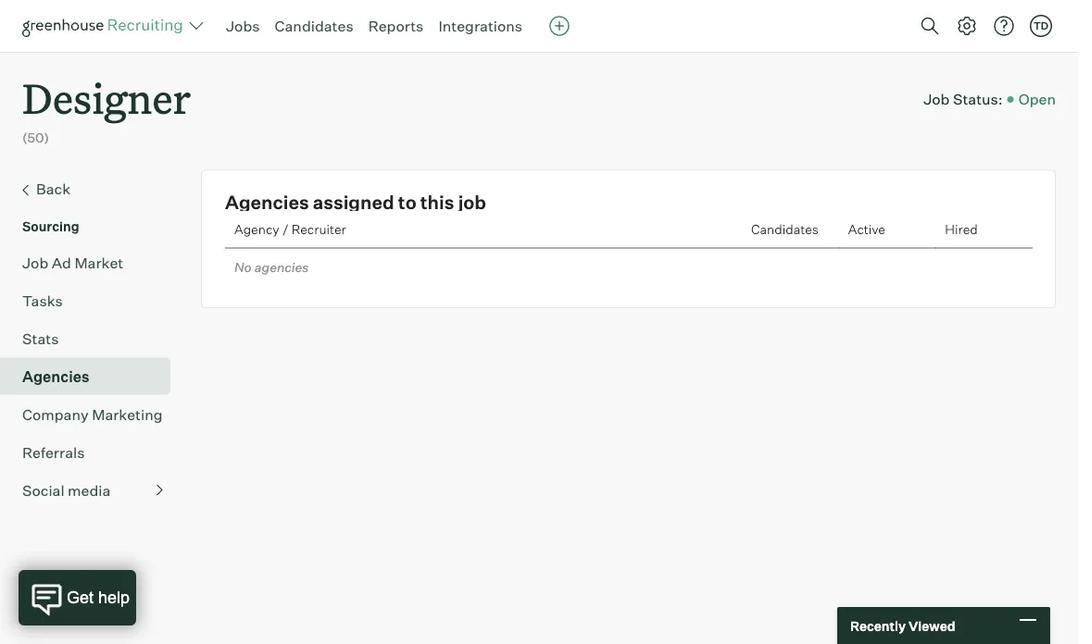 Task type: locate. For each thing, give the bounding box(es) containing it.
social
[[22, 482, 65, 500]]

viewed
[[909, 618, 956, 635]]

1 vertical spatial job
[[22, 254, 48, 272]]

referrals
[[22, 444, 85, 462]]

sourcing
[[22, 218, 79, 235]]

job left status:
[[924, 90, 950, 109]]

candidates
[[275, 17, 354, 35], [752, 222, 819, 238]]

0 horizontal spatial job
[[22, 254, 48, 272]]

agencies
[[225, 191, 309, 214], [22, 368, 89, 386]]

recruiter
[[292, 222, 346, 238]]

no
[[234, 259, 252, 275]]

0 vertical spatial agencies
[[225, 191, 309, 214]]

1 horizontal spatial agencies
[[225, 191, 309, 214]]

candidates left active
[[752, 222, 819, 238]]

jobs
[[226, 17, 260, 35]]

0 horizontal spatial agencies
[[22, 368, 89, 386]]

candidates right jobs link
[[275, 17, 354, 35]]

tasks link
[[22, 290, 163, 312]]

configure image
[[956, 15, 979, 37]]

agencies up agency
[[225, 191, 309, 214]]

agencies
[[255, 259, 309, 275]]

agencies for agencies
[[22, 368, 89, 386]]

td
[[1034, 19, 1049, 32]]

active
[[849, 222, 886, 238]]

designer link
[[22, 52, 191, 129]]

agencies up company
[[22, 368, 89, 386]]

media
[[68, 482, 111, 500]]

agencies link
[[22, 366, 163, 388]]

status:
[[953, 90, 1003, 109]]

assigned
[[313, 191, 394, 214]]

1 horizontal spatial job
[[924, 90, 950, 109]]

job left ad
[[22, 254, 48, 272]]

agency
[[234, 222, 280, 238]]

1 vertical spatial agencies
[[22, 368, 89, 386]]

candidates link
[[275, 17, 354, 35]]

company
[[22, 406, 89, 424]]

0 horizontal spatial candidates
[[275, 17, 354, 35]]

0 vertical spatial job
[[924, 90, 950, 109]]

td button
[[1030, 15, 1053, 37]]

job
[[458, 191, 486, 214]]

reports
[[368, 17, 424, 35]]

greenhouse recruiting image
[[22, 15, 189, 37]]

social media
[[22, 482, 111, 500]]

(50)
[[22, 130, 49, 146]]

agencies assigned to this job
[[225, 191, 486, 214]]

integrations
[[439, 17, 523, 35]]

stats link
[[22, 328, 163, 350]]

job ad market
[[22, 254, 123, 272]]

to
[[398, 191, 417, 214]]

social media link
[[22, 480, 163, 502]]

job
[[924, 90, 950, 109], [22, 254, 48, 272]]

job for job status:
[[924, 90, 950, 109]]

1 horizontal spatial candidates
[[752, 222, 819, 238]]

stats
[[22, 330, 59, 348]]

this
[[421, 191, 454, 214]]

company marketing link
[[22, 404, 163, 426]]



Task type: vqa. For each thing, say whether or not it's contained in the screenshot.
are
no



Task type: describe. For each thing, give the bounding box(es) containing it.
designer (50)
[[22, 70, 191, 146]]

agencies for agencies assigned to this job
[[225, 191, 309, 214]]

no agencies
[[234, 259, 309, 275]]

designer
[[22, 70, 191, 125]]

recently
[[851, 618, 906, 635]]

integrations link
[[439, 17, 523, 35]]

job ad market link
[[22, 252, 163, 274]]

ad
[[52, 254, 71, 272]]

marketing
[[92, 406, 163, 424]]

0 vertical spatial candidates
[[275, 17, 354, 35]]

job for job ad market
[[22, 254, 48, 272]]

company marketing
[[22, 406, 163, 424]]

market
[[74, 254, 123, 272]]

hired
[[945, 222, 978, 238]]

referrals link
[[22, 442, 163, 464]]

recently viewed
[[851, 618, 956, 635]]

jobs link
[[226, 17, 260, 35]]

td button
[[1027, 11, 1056, 41]]

reports link
[[368, 17, 424, 35]]

job status:
[[924, 90, 1003, 109]]

tasks
[[22, 292, 63, 310]]

back
[[36, 179, 71, 198]]

agency / recruiter
[[234, 222, 346, 238]]

1 vertical spatial candidates
[[752, 222, 819, 238]]

back link
[[22, 178, 163, 202]]

search image
[[919, 15, 941, 37]]

open
[[1019, 90, 1056, 109]]

/
[[282, 222, 289, 238]]



